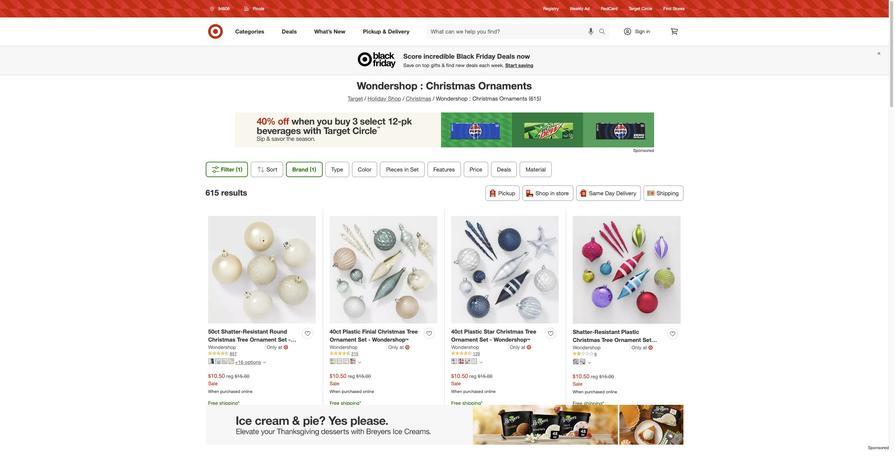 Task type: vqa. For each thing, say whether or not it's contained in the screenshot.
the left plastic
yes



Task type: describe. For each thing, give the bounding box(es) containing it.
finial
[[362, 328, 377, 335]]

apply. for 50ct shatter-resistant round christmas tree ornament set - wondershop™
[[235, 408, 248, 414]]

what's new
[[315, 28, 346, 35]]

price
[[470, 166, 483, 173]]

1 vertical spatial sponsored
[[869, 445, 890, 451]]

what's
[[315, 28, 332, 35]]

0 horizontal spatial :
[[421, 79, 424, 92]]

ornament inside 50ct shatter-resistant round christmas tree ornament set - wondershop™
[[250, 336, 277, 343]]

shipping for shatter-resistant plastic christmas tree ornament set 40pc - wondershop™
[[584, 401, 603, 407]]

set for 40ct plastic finial christmas tree ornament set - wondershop™
[[358, 336, 367, 343]]

shipping
[[657, 190, 679, 197]]

to for 40ct plastic star christmas tree ornament set - wondershop™
[[464, 438, 468, 444]]

all colors + 16 more colors element
[[263, 360, 266, 365]]

weekly ad link
[[571, 6, 590, 12]]

find stores
[[664, 6, 685, 11]]

pale teal/gold/slate image
[[330, 359, 336, 364]]

pinole button
[[240, 2, 269, 15]]

- inside shatter-resistant plastic christmas tree ornament set 40pc - wondershop™
[[588, 345, 590, 352]]

0 vertical spatial advertisement region
[[235, 113, 655, 147]]

215
[[352, 351, 359, 356]]

online for star
[[485, 389, 496, 394]]

pieces in set button
[[380, 162, 425, 177]]

filter (1) button
[[206, 162, 248, 177]]

holiday
[[368, 95, 387, 102]]

exclusions apply. link for 50ct shatter-resistant round christmas tree ornament set - wondershop™
[[210, 408, 248, 414]]

2 / from the left
[[403, 95, 405, 102]]

615
[[206, 188, 219, 197]]

exclusions apply. link for 40ct plastic finial christmas tree ornament set - wondershop™
[[332, 408, 370, 414]]

type
[[332, 166, 344, 173]]

week.
[[492, 62, 504, 68]]

weekly ad
[[571, 6, 590, 11]]

reg for 40ct plastic finial christmas tree ornament set - wondershop™
[[348, 373, 355, 379]]

features
[[434, 166, 455, 173]]

tree for 40ct plastic finial christmas tree ornament set - wondershop™
[[407, 328, 418, 335]]

color
[[358, 166, 372, 173]]

score
[[404, 52, 422, 60]]

sign
[[636, 28, 646, 34]]

40ct plastic star christmas tree ornament set - wondershop™
[[452, 328, 537, 343]]

to for shatter-resistant plastic christmas tree ornament set 40pc - wondershop™
[[586, 438, 590, 444]]

circle
[[642, 6, 653, 11]]

wondershop link for finial
[[330, 344, 387, 351]]

gifts
[[431, 62, 441, 68]]

filter (1)
[[221, 166, 243, 173]]

wondershop : christmas ornaments target / holiday shop / christmas / wondershop : christmas ornaments (615)
[[348, 79, 542, 102]]

ornament for 40ct plastic finial christmas tree ornament set - wondershop™
[[330, 336, 357, 343]]

6 link
[[573, 351, 681, 357]]

$10.50 for 40ct plastic star christmas tree ornament set - wondershop™
[[452, 373, 468, 380]]

615 results
[[206, 188, 247, 197]]

set inside button
[[411, 166, 419, 173]]

40ct for 40ct plastic finial christmas tree ornament set - wondershop™
[[330, 328, 341, 335]]

129
[[473, 351, 480, 356]]

857 link
[[208, 351, 316, 357]]

features button
[[428, 162, 461, 177]]

red image
[[459, 359, 464, 364]]

plastic for finial
[[343, 328, 361, 335]]

brights image
[[574, 359, 579, 365]]

wondershop™ inside the 40ct plastic star christmas tree ornament set - wondershop™
[[494, 336, 531, 343]]

all colors element for 40ct plastic finial christmas tree ornament set - wondershop™
[[358, 360, 361, 365]]

reg for 50ct shatter-resistant round christmas tree ornament set - wondershop™
[[226, 373, 234, 379]]

star
[[484, 328, 495, 335]]

sort
[[267, 166, 277, 173]]

in for shop
[[551, 190, 555, 197]]

shop in store
[[536, 190, 569, 197]]

40ct plastic finial christmas tree ornament set - wondershop™ link
[[330, 328, 421, 344]]

sign in
[[636, 28, 651, 34]]

all colors image for shatter-resistant plastic christmas tree ornament set 40pc - wondershop™
[[588, 362, 592, 365]]

free shipping * * exclusions apply. in stock at  pinole ready within 2 hours with pickup for -
[[573, 401, 646, 429]]

wondershop™ inside 40ct plastic finial christmas tree ornament set - wondershop™
[[372, 336, 409, 343]]

incredible
[[424, 52, 455, 60]]

purchased for 40ct plastic finial christmas tree ornament set - wondershop™
[[342, 389, 362, 394]]

only at ¬ for 40ct plastic star christmas tree ornament set - wondershop™
[[510, 344, 532, 351]]

What can we help you find? suggestions appear below search field
[[427, 24, 601, 39]]

1 horizontal spatial :
[[470, 95, 471, 102]]

stores
[[673, 6, 685, 11]]

$15.00 for resistant
[[235, 373, 250, 379]]

pickup & delivery link
[[357, 24, 419, 39]]

target link
[[348, 95, 363, 102]]

shipping for 50ct shatter-resistant round christmas tree ornament set - wondershop™
[[219, 400, 238, 406]]

save
[[404, 62, 414, 68]]

129 link
[[452, 351, 559, 357]]

only for resistant
[[267, 344, 277, 350]]

all colors image for 40ct plastic finial christmas tree ornament set - wondershop™
[[358, 361, 361, 364]]

christmas inside 50ct shatter-resistant round christmas tree ornament set - wondershop™
[[208, 336, 236, 343]]

plastic for star
[[465, 328, 483, 335]]

in for shatter-resistant plastic christmas tree ornament set 40pc - wondershop™
[[573, 416, 577, 422]]

redcard
[[602, 6, 618, 11]]

on
[[416, 62, 421, 68]]

wondershop link for plastic
[[573, 344, 631, 351]]

resistant inside shatter-resistant plastic christmas tree ornament set 40pc - wondershop™
[[595, 329, 620, 336]]

new
[[334, 28, 346, 35]]

pickup for pickup
[[499, 190, 516, 197]]

wondershop™ inside 50ct shatter-resistant round christmas tree ornament set - wondershop™
[[208, 344, 245, 351]]

dark blue/silver image
[[452, 359, 458, 364]]

wondershop link for resistant
[[208, 344, 266, 351]]

purchased for 50ct shatter-resistant round christmas tree ornament set - wondershop™
[[220, 389, 240, 394]]

only for finial
[[389, 344, 399, 350]]

- inside 50ct shatter-resistant round christmas tree ornament set - wondershop™
[[289, 336, 291, 343]]

$15.00 for finial
[[357, 373, 371, 379]]

search
[[596, 29, 613, 36]]

in for pieces
[[405, 166, 409, 173]]

stock for 40ct plastic finial christmas tree ornament set - wondershop™
[[335, 416, 347, 422]]

deals button
[[492, 162, 517, 177]]

¬ for 40ct plastic star christmas tree ornament set - wondershop™
[[527, 344, 532, 351]]

$10.50 reg $15.00 sale when purchased online for 50ct shatter-resistant round christmas tree ornament set - wondershop™
[[208, 373, 253, 394]]

pickup button
[[486, 186, 520, 201]]

score incredible black friday deals now save on top gifts & find new deals each week. start saving
[[404, 52, 534, 68]]

6
[[595, 352, 597, 357]]

in for 40ct plastic finial christmas tree ornament set - wondershop™
[[330, 416, 334, 422]]

shop in store button
[[523, 186, 574, 201]]

all colors image for 40ct plastic star christmas tree ornament set - wondershop™
[[480, 361, 483, 364]]

sale for shatter-resistant plastic christmas tree ornament set 40pc - wondershop™
[[573, 381, 583, 387]]

blue/silver image
[[215, 359, 221, 364]]

round
[[270, 328, 287, 335]]

categories link
[[230, 24, 273, 39]]

+16 options
[[235, 359, 261, 365]]

same
[[590, 190, 604, 197]]

40pc
[[573, 345, 586, 352]]

set for shatter-resistant plastic christmas tree ornament set 40pc - wondershop™
[[643, 337, 652, 344]]

sort button
[[251, 162, 283, 177]]

purchased for shatter-resistant plastic christmas tree ornament set 40pc - wondershop™
[[585, 389, 605, 395]]

christmas down find
[[426, 79, 476, 92]]

1 / from the left
[[365, 95, 367, 102]]

same day delivery
[[590, 190, 637, 197]]

1 vertical spatial advertisement region
[[0, 405, 890, 445]]

find
[[447, 62, 455, 68]]

pickup for pickup & delivery
[[363, 28, 381, 35]]

now
[[517, 52, 531, 60]]

christmas down on
[[406, 95, 432, 102]]

christmas inside the 40ct plastic star christmas tree ornament set - wondershop™
[[497, 328, 524, 335]]

all colors element for 40ct plastic star christmas tree ornament set - wondershop™
[[480, 360, 483, 365]]

color button
[[352, 162, 378, 177]]

reg for shatter-resistant plastic christmas tree ornament set 40pc - wondershop™
[[591, 374, 599, 380]]

brand
[[293, 166, 309, 173]]

target inside wondershop : christmas ornaments target / holiday shop / christmas / wondershop : christmas ornaments (615)
[[348, 95, 363, 102]]

price button
[[464, 162, 489, 177]]

free for shatter-resistant plastic christmas tree ornament set 40pc - wondershop™
[[573, 401, 583, 407]]

shop inside wondershop : christmas ornaments target / holiday shop / christmas / wondershop : christmas ornaments (615)
[[388, 95, 402, 102]]

40ct plastic finial christmas tree ornament set - wondershop™
[[330, 328, 418, 343]]

shatter- inside shatter-resistant plastic christmas tree ornament set 40pc - wondershop™
[[573, 329, 595, 336]]

$10.50 reg $15.00 sale when purchased online for 40ct plastic star christmas tree ornament set - wondershop™
[[452, 373, 496, 394]]

free shipping * * exclusions apply. at  pinole ready within 2 hours with pickup for set
[[452, 400, 524, 429]]

ornament for shatter-resistant plastic christmas tree ornament set 40pc - wondershop™
[[615, 337, 642, 344]]

store
[[557, 190, 569, 197]]

each
[[480, 62, 490, 68]]

sign in link
[[618, 24, 662, 39]]

857
[[230, 351, 237, 356]]

friday
[[476, 52, 496, 60]]

all colors + 16 more colors image
[[263, 361, 266, 364]]

pieces
[[386, 166, 403, 173]]

saving
[[519, 62, 534, 68]]

christmas link
[[406, 95, 432, 102]]

add to cart for shatter-resistant plastic christmas tree ornament set 40pc - wondershop™
[[576, 438, 599, 444]]

free for 50ct shatter-resistant round christmas tree ornament set - wondershop™
[[208, 400, 218, 406]]



Task type: locate. For each thing, give the bounding box(es) containing it.
pickup inside button
[[499, 190, 516, 197]]

reg down 6 on the right bottom
[[591, 374, 599, 380]]

1 horizontal spatial free shipping * * exclusions apply. in stock at  pinole ready within 2 hours with pickup
[[573, 401, 646, 429]]

2 add to cart from the left
[[576, 438, 599, 444]]

plastic left the star
[[465, 328, 483, 335]]

resistant
[[243, 328, 268, 335], [595, 329, 620, 336]]

delivery inside button
[[617, 190, 637, 197]]

in inside button
[[405, 166, 409, 173]]

1 vertical spatial ornaments
[[500, 95, 528, 102]]

1 add to cart button from the left
[[452, 436, 480, 447]]

purchased down the +16 options dropdown button
[[220, 389, 240, 394]]

40ct inside 40ct plastic finial christmas tree ornament set - wondershop™
[[330, 328, 341, 335]]

set inside 50ct shatter-resistant round christmas tree ornament set - wondershop™
[[278, 336, 287, 343]]

target circle link
[[629, 6, 653, 12]]

1 horizontal spatial (1)
[[310, 166, 317, 173]]

0 horizontal spatial plastic
[[343, 328, 361, 335]]

0 vertical spatial :
[[421, 79, 424, 92]]

exclusions apply. link for 40ct plastic star christmas tree ornament set - wondershop™
[[453, 408, 491, 414]]

ornament inside the 40ct plastic star christmas tree ornament set - wondershop™
[[452, 336, 478, 343]]

apply. for shatter-resistant plastic christmas tree ornament set 40pc - wondershop™
[[600, 408, 613, 414]]

$10.50 reg $15.00 sale when purchased online down black/white/gold image on the right of the page
[[573, 373, 618, 395]]

1 horizontal spatial pickup
[[499, 190, 516, 197]]

pickup
[[363, 28, 381, 35], [499, 190, 516, 197]]

0 horizontal spatial free shipping * * exclusions apply. in stock at  pinole ready within 2 hours with pickup
[[330, 400, 402, 429]]

brand (1)
[[293, 166, 317, 173]]

ornament up 6 link
[[615, 337, 642, 344]]

when down black/white icon
[[208, 389, 219, 394]]

$10.50 reg $15.00 sale when purchased online down champagne image
[[208, 373, 253, 394]]

2 add from the left
[[576, 438, 584, 444]]

(615)
[[529, 95, 542, 102]]

filter
[[221, 166, 235, 173]]

delivery right day
[[617, 190, 637, 197]]

start
[[506, 62, 517, 68]]

when for shatter-resistant plastic christmas tree ornament set 40pc - wondershop™
[[573, 389, 584, 395]]

shatter- right '50ct'
[[221, 328, 243, 335]]

only for plastic
[[632, 345, 642, 351]]

set right pieces
[[411, 166, 419, 173]]

0 vertical spatial sponsored
[[634, 148, 655, 153]]

1 horizontal spatial free shipping * * exclusions apply. at  pinole ready within 2 hours with pickup
[[452, 400, 524, 429]]

$15.00
[[235, 373, 250, 379], [357, 373, 371, 379], [478, 373, 493, 379], [600, 374, 615, 380]]

shatter-resistant plastic christmas tree ornament set 40pc - wondershop™ link
[[573, 328, 665, 352]]

-
[[289, 336, 291, 343], [369, 336, 371, 343], [490, 336, 493, 343], [588, 345, 590, 352]]

wondershop link up 215
[[330, 344, 387, 351]]

/ left christmas link
[[403, 95, 405, 102]]

only up the 215 link
[[389, 344, 399, 350]]

$10.50 for 40ct plastic finial christmas tree ornament set - wondershop™
[[330, 373, 347, 380]]

free shipping * * exclusions apply. in stock at  pinole ready within 2 hours with pickup for wondershop™
[[330, 400, 402, 429]]

all colors element right black/white/gold image on the right of the page
[[588, 361, 592, 365]]

94806
[[218, 6, 230, 11]]

: up christmas link
[[421, 79, 424, 92]]

set down round
[[278, 336, 287, 343]]

shipping for 40ct plastic finial christmas tree ornament set - wondershop™
[[341, 400, 360, 406]]

deals up pickup button
[[497, 166, 512, 173]]

2
[[238, 423, 241, 429], [360, 423, 362, 429], [481, 423, 484, 429], [603, 423, 606, 429]]

shop right holiday
[[388, 95, 402, 102]]

50ct shatter-resistant round christmas tree ornament set - wondershop™
[[208, 328, 291, 351]]

0 horizontal spatial target
[[348, 95, 363, 102]]

shop left store
[[536, 190, 549, 197]]

1 (1) from the left
[[236, 166, 243, 173]]

add to cart for 40ct plastic star christmas tree ornament set - wondershop™
[[455, 438, 477, 444]]

40ct plastic star christmas tree ornament set - wondershop™ link
[[452, 328, 543, 344]]

christmas inside 40ct plastic finial christmas tree ornament set - wondershop™
[[378, 328, 405, 335]]

1 horizontal spatial all colors image
[[480, 361, 483, 364]]

purchased down red/green/gold icon
[[342, 389, 362, 394]]

0 horizontal spatial shop
[[388, 95, 402, 102]]

deals link
[[276, 24, 306, 39]]

christmas inside shatter-resistant plastic christmas tree ornament set 40pc - wondershop™
[[573, 337, 601, 344]]

black/white/gold image
[[580, 359, 586, 365]]

0 horizontal spatial pickup
[[363, 28, 381, 35]]

wondershop up holiday shop link
[[357, 79, 418, 92]]

reg
[[226, 373, 234, 379], [348, 373, 355, 379], [470, 373, 477, 379], [591, 374, 599, 380]]

1 add to cart from the left
[[455, 438, 477, 444]]

$10.50 down the red icon
[[452, 373, 468, 380]]

¬ for shatter-resistant plastic christmas tree ornament set 40pc - wondershop™
[[649, 344, 654, 351]]

ornaments left (615)
[[500, 95, 528, 102]]

wondershop up 6 on the right bottom
[[573, 345, 601, 351]]

$15.00 for star
[[478, 373, 493, 379]]

1 horizontal spatial sponsored
[[869, 445, 890, 451]]

add to cart button for 40ct plastic star christmas tree ornament set - wondershop™
[[452, 436, 480, 447]]

wondershop™ up the 215 link
[[372, 336, 409, 343]]

1 horizontal spatial resistant
[[595, 329, 620, 336]]

0 horizontal spatial resistant
[[243, 328, 268, 335]]

stock for shatter-resistant plastic christmas tree ornament set 40pc - wondershop™
[[579, 416, 591, 422]]

online for plastic
[[607, 389, 618, 395]]

shatter- inside 50ct shatter-resistant round christmas tree ornament set - wondershop™
[[221, 328, 243, 335]]

- inside the 40ct plastic star christmas tree ornament set - wondershop™
[[490, 336, 493, 343]]

0 horizontal spatial (1)
[[236, 166, 243, 173]]

1 vertical spatial delivery
[[617, 190, 637, 197]]

in right pieces
[[405, 166, 409, 173]]

ornaments down start
[[479, 79, 532, 92]]

:
[[421, 79, 424, 92], [470, 95, 471, 102]]

pinole inside 'pinole' dropdown button
[[253, 6, 265, 11]]

sale for 40ct plastic finial christmas tree ornament set - wondershop™
[[330, 381, 340, 387]]

0 horizontal spatial all colors element
[[358, 360, 361, 365]]

set inside the 40ct plastic star christmas tree ornament set - wondershop™
[[480, 336, 489, 343]]

0 vertical spatial shop
[[388, 95, 402, 102]]

christmas down '50ct'
[[208, 336, 236, 343]]

50ct shatter-resistant round christmas tree ornament set - wondershop™ link
[[208, 328, 300, 351]]

1 horizontal spatial in
[[573, 416, 577, 422]]

add for 40ct plastic star christmas tree ornament set - wondershop™
[[455, 438, 463, 444]]

1 horizontal spatial &
[[442, 62, 445, 68]]

0 horizontal spatial sponsored
[[634, 148, 655, 153]]

only
[[267, 344, 277, 350], [389, 344, 399, 350], [510, 344, 520, 350], [632, 345, 642, 351]]

1 vertical spatial deals
[[498, 52, 515, 60]]

ornaments
[[479, 79, 532, 92], [500, 95, 528, 102]]

all colors image right red/green/gold icon
[[358, 361, 361, 364]]

shatter-resistant plastic christmas tree ornament set 40pc - wondershop™ image
[[573, 216, 681, 324], [573, 216, 681, 324]]

(1) for brand (1)
[[310, 166, 317, 173]]

set down the star
[[480, 336, 489, 343]]

0 horizontal spatial in
[[330, 416, 334, 422]]

wondershop™ up the candy white/champagne image at the bottom of page
[[208, 344, 245, 351]]

hours
[[242, 423, 254, 429], [364, 423, 376, 429], [485, 423, 498, 429], [607, 423, 619, 429]]

tree for 40ct plastic star christmas tree ornament set - wondershop™
[[526, 328, 537, 335]]

when for 40ct plastic star christmas tree ornament set - wondershop™
[[452, 389, 463, 394]]

search button
[[596, 24, 613, 41]]

reg down champagne image
[[226, 373, 234, 379]]

/ right target link
[[365, 95, 367, 102]]

tree inside shatter-resistant plastic christmas tree ornament set 40pc - wondershop™
[[602, 337, 613, 344]]

with
[[256, 423, 265, 429], [377, 423, 386, 429], [499, 423, 508, 429], [621, 423, 630, 429]]

2 (1) from the left
[[310, 166, 317, 173]]

1 add from the left
[[455, 438, 463, 444]]

christmas right finial
[[378, 328, 405, 335]]

& inside score incredible black friday deals now save on top gifts & find new deals each week. start saving
[[442, 62, 445, 68]]

40ct for 40ct plastic star christmas tree ornament set - wondershop™
[[452, 328, 463, 335]]

plastic inside 40ct plastic finial christmas tree ornament set - wondershop™
[[343, 328, 361, 335]]

free
[[208, 400, 218, 406], [330, 400, 340, 406], [452, 400, 461, 406], [573, 401, 583, 407]]

plastic up 6 link
[[622, 329, 640, 336]]

40ct plastic star christmas tree ornament set - wondershop™ image
[[452, 216, 559, 324], [452, 216, 559, 324]]

when down brights image
[[573, 389, 584, 395]]

1 horizontal spatial target
[[629, 6, 641, 11]]

$10.50 for shatter-resistant plastic christmas tree ornament set 40pc - wondershop™
[[573, 373, 590, 380]]

pickup & delivery
[[363, 28, 410, 35]]

tree for shatter-resistant plastic christmas tree ornament set 40pc - wondershop™
[[602, 337, 613, 344]]

candy champagne image
[[337, 359, 343, 364]]

tree inside 40ct plastic finial christmas tree ornament set - wondershop™
[[407, 328, 418, 335]]

50ct shatter-resistant round christmas tree ornament set - wondershop™ image
[[208, 216, 316, 324], [208, 216, 316, 324]]

tree inside 50ct shatter-resistant round christmas tree ornament set - wondershop™
[[237, 336, 248, 343]]

$10.50 down black/white/gold image on the right of the page
[[573, 373, 590, 380]]

when down the dark blue/silver icon
[[452, 389, 463, 394]]

when down pale teal/gold/slate image
[[330, 389, 341, 394]]

deals left what's
[[282, 28, 297, 35]]

pickup
[[266, 423, 281, 429], [388, 423, 402, 429], [509, 423, 524, 429], [631, 423, 646, 429]]

set up 6 link
[[643, 337, 652, 344]]

registry link
[[544, 6, 559, 12]]

shipping button
[[644, 186, 684, 201]]

ornament
[[250, 336, 277, 343], [330, 336, 357, 343], [452, 336, 478, 343], [615, 337, 642, 344]]

1 horizontal spatial in
[[551, 190, 555, 197]]

only at ¬ for shatter-resistant plastic christmas tree ornament set 40pc - wondershop™
[[632, 344, 654, 351]]

1 horizontal spatial to
[[586, 438, 590, 444]]

$15.00 down 6 link
[[600, 374, 615, 380]]

results
[[221, 188, 247, 197]]

0 vertical spatial delivery
[[388, 28, 410, 35]]

2 horizontal spatial all colors element
[[588, 361, 592, 365]]

$15.00 down +16
[[235, 373, 250, 379]]

wondershop link up 6 on the right bottom
[[573, 344, 631, 351]]

add to cart button for shatter-resistant plastic christmas tree ornament set 40pc - wondershop™
[[573, 436, 602, 447]]

(1) right filter
[[236, 166, 243, 173]]

exclusions for 40ct plastic finial christmas tree ornament set - wondershop™
[[332, 408, 355, 414]]

wondershop for 40ct plastic star christmas tree ornament set - wondershop™
[[452, 344, 480, 350]]

$10.50
[[208, 373, 225, 380], [330, 373, 347, 380], [452, 373, 468, 380], [573, 373, 590, 380]]

- down finial
[[369, 336, 371, 343]]

$10.50 down blue/silver image
[[208, 373, 225, 380]]

apply. for 40ct plastic star christmas tree ornament set - wondershop™
[[478, 408, 491, 414]]

1 horizontal spatial add to cart button
[[573, 436, 602, 447]]

1 horizontal spatial stock
[[579, 416, 591, 422]]

0 horizontal spatial cart
[[469, 438, 477, 444]]

apply.
[[235, 408, 248, 414], [356, 408, 370, 414], [478, 408, 491, 414], [600, 408, 613, 414]]

target circle
[[629, 6, 653, 11]]

1 horizontal spatial add to cart
[[576, 438, 599, 444]]

in right sign
[[647, 28, 651, 34]]

(1) right brand
[[310, 166, 317, 173]]

online
[[242, 389, 253, 394], [363, 389, 374, 394], [485, 389, 496, 394], [607, 389, 618, 395]]

set inside shatter-resistant plastic christmas tree ornament set 40pc - wondershop™
[[643, 337, 652, 344]]

exclusions apply. link for shatter-resistant plastic christmas tree ornament set 40pc - wondershop™
[[575, 408, 613, 414]]

set inside 40ct plastic finial christmas tree ornament set - wondershop™
[[358, 336, 367, 343]]

sale down the dark blue/silver icon
[[452, 381, 461, 387]]

only for star
[[510, 344, 520, 350]]

when for 40ct plastic finial christmas tree ornament set - wondershop™
[[330, 389, 341, 394]]

2 40ct from the left
[[452, 328, 463, 335]]

free for 40ct plastic finial christmas tree ornament set - wondershop™
[[330, 400, 340, 406]]

40ct plastic finial christmas tree ornament set - wondershop™ image
[[330, 216, 438, 324], [330, 216, 438, 324]]

40ct
[[330, 328, 341, 335], [452, 328, 463, 335]]

$10.50 reg $15.00 sale when purchased online
[[208, 373, 253, 394], [330, 373, 374, 394], [452, 373, 496, 394], [573, 373, 618, 395]]

same day delivery button
[[577, 186, 642, 201]]

what's new link
[[309, 24, 355, 39]]

¬ for 50ct shatter-resistant round christmas tree ornament set - wondershop™
[[284, 344, 288, 351]]

wondershop link
[[208, 344, 266, 351], [330, 344, 387, 351], [452, 344, 509, 351], [573, 344, 631, 351]]

sale for 40ct plastic star christmas tree ornament set - wondershop™
[[452, 381, 461, 387]]

1 horizontal spatial 40ct
[[452, 328, 463, 335]]

in
[[647, 28, 651, 34], [405, 166, 409, 173], [551, 190, 555, 197]]

purchased down black/white/gold image on the right of the page
[[585, 389, 605, 395]]

red/green/gold image
[[350, 359, 356, 364]]

only up 6 link
[[632, 345, 642, 351]]

2 add to cart button from the left
[[573, 436, 602, 447]]

reg down red/green/gold icon
[[348, 373, 355, 379]]

target left holiday
[[348, 95, 363, 102]]

only at ¬ for 40ct plastic finial christmas tree ornament set - wondershop™
[[389, 344, 410, 351]]

$10.50 reg $15.00 sale when purchased online down red/green/gold icon
[[330, 373, 374, 394]]

$10.50 reg $15.00 sale when purchased online for shatter-resistant plastic christmas tree ornament set 40pc - wondershop™
[[573, 373, 618, 395]]

to
[[464, 438, 468, 444], [586, 438, 590, 444]]

2 horizontal spatial plastic
[[622, 329, 640, 336]]

ornament up 215
[[330, 336, 357, 343]]

$15.00 down 129
[[478, 373, 493, 379]]

$10.50 for 50ct shatter-resistant round christmas tree ornament set - wondershop™
[[208, 373, 225, 380]]

find
[[664, 6, 672, 11]]

sale for 50ct shatter-resistant round christmas tree ornament set - wondershop™
[[208, 381, 218, 387]]

only at ¬ for 50ct shatter-resistant round christmas tree ornament set - wondershop™
[[267, 344, 288, 351]]

94806 button
[[206, 2, 237, 15]]

deals inside score incredible black friday deals now save on top gifts & find new deals each week. start saving
[[498, 52, 515, 60]]

deals inside button
[[497, 166, 512, 173]]

wondershop™ right 40pc
[[592, 345, 628, 352]]

cart for -
[[469, 438, 477, 444]]

set
[[411, 166, 419, 173], [278, 336, 287, 343], [358, 336, 367, 343], [480, 336, 489, 343], [643, 337, 652, 344]]

0 vertical spatial target
[[629, 6, 641, 11]]

shatter-resistant plastic christmas tree ornament set 40pc - wondershop™
[[573, 329, 652, 352]]

$15.00 for plastic
[[600, 374, 615, 380]]

advertisement region
[[235, 113, 655, 147], [0, 405, 890, 445]]

2 free shipping * * exclusions apply. at  pinole ready within 2 hours with pickup from the left
[[452, 400, 524, 429]]

plastic inside shatter-resistant plastic christmas tree ornament set 40pc - wondershop™
[[622, 329, 640, 336]]

free shipping * * exclusions apply. at  pinole ready within 2 hours with pickup for ornament
[[208, 400, 281, 429]]

champagne image
[[229, 359, 234, 364]]

weekly
[[571, 6, 584, 11]]

2 to from the left
[[586, 438, 590, 444]]

2 cart from the left
[[591, 438, 599, 444]]

pink/champagne image
[[344, 359, 349, 364]]

0 vertical spatial &
[[383, 28, 387, 35]]

wondershop right christmas link
[[436, 95, 468, 102]]

wondershop™ up '129' link
[[494, 336, 531, 343]]

delivery
[[388, 28, 410, 35], [617, 190, 637, 197]]

all colors image right black/white/gold image on the right of the page
[[588, 362, 592, 365]]

exclusions
[[210, 408, 233, 414], [332, 408, 355, 414], [453, 408, 477, 414], [575, 408, 598, 414]]

wondershop up "857"
[[208, 344, 236, 350]]

1 free shipping * * exclusions apply. at  pinole ready within 2 hours with pickup from the left
[[208, 400, 281, 429]]

target left the circle
[[629, 6, 641, 11]]

1 horizontal spatial delivery
[[617, 190, 637, 197]]

ornament up 129
[[452, 336, 478, 343]]

purchased down 'silver' 'icon'
[[464, 389, 484, 394]]

0 horizontal spatial add to cart button
[[452, 436, 480, 447]]

all colors element right 'silver' 'icon'
[[480, 360, 483, 365]]

material
[[526, 166, 546, 173]]

40ct up the dark blue/silver icon
[[452, 328, 463, 335]]

plastic left finial
[[343, 328, 361, 335]]

all colors image right 'silver' 'icon'
[[480, 361, 483, 364]]

1 horizontal spatial plastic
[[465, 328, 483, 335]]

wondershop up 215
[[330, 344, 358, 350]]

$10.50 reg $15.00 sale when purchased online for 40ct plastic finial christmas tree ornament set - wondershop™
[[330, 373, 374, 394]]

ornament inside shatter-resistant plastic christmas tree ornament set 40pc - wondershop™
[[615, 337, 642, 344]]

exclusions for 50ct shatter-resistant round christmas tree ornament set - wondershop™
[[210, 408, 233, 414]]

&
[[383, 28, 387, 35], [442, 62, 445, 68]]

1 horizontal spatial shatter-
[[573, 329, 595, 336]]

cart
[[469, 438, 477, 444], [591, 438, 599, 444]]

$10.50 reg $15.00 sale when purchased online down 'silver' 'icon'
[[452, 373, 496, 394]]

free shipping * * exclusions apply. at  pinole ready within 2 hours with pickup
[[208, 400, 281, 429], [452, 400, 524, 429]]

(1) inside button
[[236, 166, 243, 173]]

$15.00 down 215
[[357, 373, 371, 379]]

black
[[457, 52, 475, 60]]

when for 50ct shatter-resistant round christmas tree ornament set - wondershop™
[[208, 389, 219, 394]]

delivery up score
[[388, 28, 410, 35]]

deals up start
[[498, 52, 515, 60]]

delivery for same day delivery
[[617, 190, 637, 197]]

ready
[[208, 423, 222, 429], [330, 423, 344, 429], [452, 423, 466, 429], [573, 423, 587, 429]]

40ct up pale teal/gold/slate image
[[330, 328, 341, 335]]

0 horizontal spatial free shipping * * exclusions apply. at  pinole ready within 2 hours with pickup
[[208, 400, 281, 429]]

plastic inside the 40ct plastic star christmas tree ornament set - wondershop™
[[465, 328, 483, 335]]

pickup right new
[[363, 28, 381, 35]]

0 horizontal spatial /
[[365, 95, 367, 102]]

- right 40pc
[[588, 345, 590, 352]]

1 vertical spatial shop
[[536, 190, 549, 197]]

0 horizontal spatial 40ct
[[330, 328, 341, 335]]

- inside 40ct plastic finial christmas tree ornament set - wondershop™
[[369, 336, 371, 343]]

black/white image
[[209, 359, 214, 364]]

0 horizontal spatial stock
[[335, 416, 347, 422]]

pieces in set
[[386, 166, 419, 173]]

0 horizontal spatial to
[[464, 438, 468, 444]]

1 horizontal spatial shop
[[536, 190, 549, 197]]

only at ¬
[[267, 344, 288, 351], [389, 344, 410, 351], [510, 344, 532, 351], [632, 344, 654, 351]]

0 vertical spatial ornaments
[[479, 79, 532, 92]]

resistant inside 50ct shatter-resistant round christmas tree ornament set - wondershop™
[[243, 328, 268, 335]]

registry
[[544, 6, 559, 11]]

shop inside button
[[536, 190, 549, 197]]

0 vertical spatial pickup
[[363, 28, 381, 35]]

1 vertical spatial pickup
[[499, 190, 516, 197]]

1 horizontal spatial cart
[[591, 438, 599, 444]]

0 horizontal spatial delivery
[[388, 28, 410, 35]]

2 vertical spatial deals
[[497, 166, 512, 173]]

in for sign
[[647, 28, 651, 34]]

2 horizontal spatial in
[[647, 28, 651, 34]]

reg for 40ct plastic star christmas tree ornament set - wondershop™
[[470, 373, 477, 379]]

delivery for pickup & delivery
[[388, 28, 410, 35]]

+16
[[235, 359, 244, 365]]

tree inside the 40ct plastic star christmas tree ornament set - wondershop™
[[526, 328, 537, 335]]

shatter- up 40pc
[[573, 329, 595, 336]]

set for 40ct plastic star christmas tree ornament set - wondershop™
[[480, 336, 489, 343]]

50ct
[[208, 328, 220, 335]]

- up 857 link
[[289, 336, 291, 343]]

0 horizontal spatial add to cart
[[455, 438, 477, 444]]

christmas up 40pc
[[573, 337, 601, 344]]

in inside button
[[551, 190, 555, 197]]

all colors element for shatter-resistant plastic christmas tree ornament set 40pc - wondershop™
[[588, 361, 592, 365]]

options
[[245, 359, 261, 365]]

1 horizontal spatial all colors element
[[480, 360, 483, 365]]

wondershop™ inside shatter-resistant plastic christmas tree ornament set 40pc - wondershop™
[[592, 345, 628, 352]]

wondershop for 40ct plastic finial christmas tree ornament set - wondershop™
[[330, 344, 358, 350]]

1 cart from the left
[[469, 438, 477, 444]]

1 40ct from the left
[[330, 328, 341, 335]]

ornament inside 40ct plastic finial christmas tree ornament set - wondershop™
[[330, 336, 357, 343]]

add for shatter-resistant plastic christmas tree ornament set 40pc - wondershop™
[[576, 438, 584, 444]]

all colors element
[[358, 360, 361, 365], [480, 360, 483, 365], [588, 361, 592, 365]]

wondershop link up "857"
[[208, 344, 266, 351]]

all colors image
[[358, 361, 361, 364], [480, 361, 483, 364], [588, 362, 592, 365]]

0 horizontal spatial in
[[405, 166, 409, 173]]

0 vertical spatial in
[[647, 28, 651, 34]]

1 vertical spatial target
[[348, 95, 363, 102]]

1 vertical spatial :
[[470, 95, 471, 102]]

set down finial
[[358, 336, 367, 343]]

exclusions for shatter-resistant plastic christmas tree ornament set 40pc - wondershop™
[[575, 408, 598, 414]]

find stores link
[[664, 6, 685, 12]]

deals for deals button
[[497, 166, 512, 173]]

apply. for 40ct plastic finial christmas tree ornament set - wondershop™
[[356, 408, 370, 414]]

ornament up 857 link
[[250, 336, 277, 343]]

candy white/champagne image
[[222, 359, 228, 364]]

target
[[629, 6, 641, 11], [348, 95, 363, 102]]

free for 40ct plastic star christmas tree ornament set - wondershop™
[[452, 400, 461, 406]]

red/white/black/silver image
[[465, 359, 471, 364]]

*
[[238, 400, 240, 406], [360, 400, 361, 406], [481, 400, 483, 406], [603, 401, 605, 407], [208, 408, 210, 414], [330, 408, 332, 414], [452, 408, 453, 414], [573, 408, 575, 414]]

0 vertical spatial deals
[[282, 28, 297, 35]]

wondershop for shatter-resistant plastic christmas tree ornament set 40pc - wondershop™
[[573, 345, 601, 351]]

2 horizontal spatial all colors image
[[588, 362, 592, 365]]

3 / from the left
[[433, 95, 435, 102]]

reg down 'silver' 'icon'
[[470, 373, 477, 379]]

2 vertical spatial in
[[551, 190, 555, 197]]

deals for deals link
[[282, 28, 297, 35]]

wondershop for 50ct shatter-resistant round christmas tree ornament set - wondershop™
[[208, 344, 236, 350]]

/ right christmas link
[[433, 95, 435, 102]]

ornament for 40ct plastic star christmas tree ornament set - wondershop™
[[452, 336, 478, 343]]

day
[[606, 190, 615, 197]]

all colors element right red/green/gold icon
[[358, 360, 361, 365]]

online for finial
[[363, 389, 374, 394]]

wondershop link for star
[[452, 344, 509, 351]]

+16 options button
[[206, 357, 269, 368]]

1 horizontal spatial /
[[403, 95, 405, 102]]

0 horizontal spatial all colors image
[[358, 361, 361, 364]]

0 horizontal spatial add
[[455, 438, 463, 444]]

silver image
[[472, 359, 478, 364]]

resistant left round
[[243, 328, 268, 335]]

¬ for 40ct plastic finial christmas tree ornament set - wondershop™
[[406, 344, 410, 351]]

1 horizontal spatial add
[[576, 438, 584, 444]]

only up '129' link
[[510, 344, 520, 350]]

(1) for filter (1)
[[236, 166, 243, 173]]

215 link
[[330, 351, 438, 357]]

resistant up 6 on the right bottom
[[595, 329, 620, 336]]

0 horizontal spatial shatter-
[[221, 328, 243, 335]]

only up 857 link
[[267, 344, 277, 350]]

wondershop link up 129
[[452, 344, 509, 351]]

plastic
[[343, 328, 361, 335], [465, 328, 483, 335], [622, 329, 640, 336]]

christmas down 'each'
[[473, 95, 498, 102]]

purchased for 40ct plastic star christmas tree ornament set - wondershop™
[[464, 389, 484, 394]]

1 to from the left
[[464, 438, 468, 444]]

online for resistant
[[242, 389, 253, 394]]

shipping for 40ct plastic star christmas tree ornament set - wondershop™
[[463, 400, 481, 406]]

type button
[[326, 162, 349, 177]]

0 horizontal spatial &
[[383, 28, 387, 35]]

sale down brights image
[[573, 381, 583, 387]]

wondershop up 129
[[452, 344, 480, 350]]

ad
[[585, 6, 590, 11]]

sale down black/white icon
[[208, 381, 218, 387]]

1 vertical spatial in
[[405, 166, 409, 173]]

/
[[365, 95, 367, 102], [403, 95, 405, 102], [433, 95, 435, 102]]

cart for 40pc
[[591, 438, 599, 444]]

sale down pale teal/gold/slate image
[[330, 381, 340, 387]]

1 vertical spatial &
[[442, 62, 445, 68]]

40ct inside the 40ct plastic star christmas tree ornament set - wondershop™
[[452, 328, 463, 335]]

2 horizontal spatial /
[[433, 95, 435, 102]]

- down the star
[[490, 336, 493, 343]]

: down deals
[[470, 95, 471, 102]]

categories
[[235, 28, 265, 35]]



